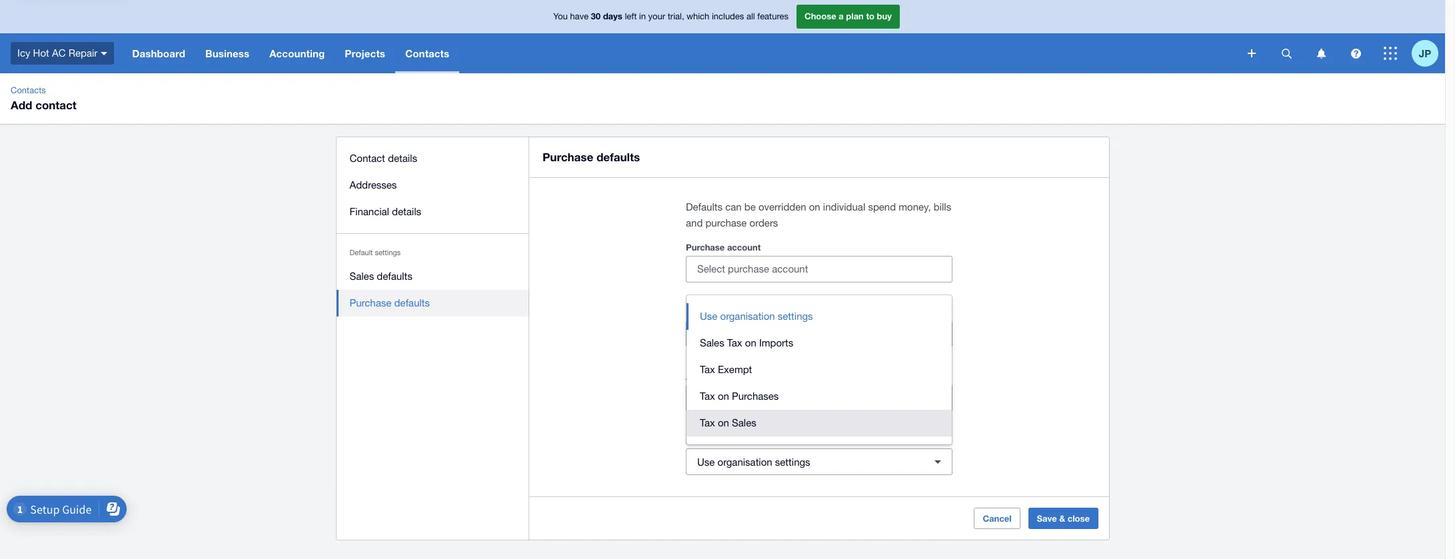 Task type: describe. For each thing, give the bounding box(es) containing it.
month
[[835, 328, 863, 340]]

a
[[839, 11, 844, 22]]

sales defaults
[[350, 271, 413, 282]]

ac
[[52, 47, 66, 59]]

amounts
[[686, 371, 723, 382]]

choose
[[805, 11, 837, 22]]

cancel button
[[975, 508, 1021, 529]]

tax on sales
[[700, 417, 757, 429]]

choose a plan to buy
[[805, 11, 892, 22]]

financial
[[350, 206, 390, 217]]

plan
[[846, 11, 864, 22]]

contacts add contact
[[11, 85, 77, 112]]

purchase inside button
[[350, 297, 392, 309]]

contact details button
[[337, 145, 529, 172]]

trial,
[[668, 12, 685, 22]]

all
[[747, 12, 755, 22]]

default
[[350, 249, 373, 257]]

navigation containing dashboard
[[122, 33, 1239, 73]]

svg image inside icy hot ac repair popup button
[[101, 52, 108, 55]]

details for financial details
[[393, 206, 422, 217]]

on left of
[[745, 337, 757, 349]]

add
[[11, 98, 32, 112]]

defaults for sales defaults button on the left of page
[[377, 271, 413, 282]]

the
[[775, 328, 789, 340]]

addresses button
[[337, 172, 529, 199]]

bill due date
[[686, 307, 738, 317]]

accounting
[[270, 47, 325, 59]]

organisation for purchase tax
[[718, 456, 773, 468]]

tax exempt
[[700, 364, 752, 375]]

jp button
[[1412, 33, 1446, 73]]

due
[[701, 307, 717, 317]]

defaults
[[686, 201, 723, 213]]

use organisation settings button for purchase tax
[[686, 449, 953, 475]]

group containing use organisation settings
[[687, 295, 952, 445]]

default settings
[[350, 249, 401, 257]]

dashboard link
[[122, 33, 195, 73]]

purchase defaults button
[[337, 290, 529, 317]]

2 vertical spatial sales
[[732, 417, 757, 429]]

contacts link
[[5, 84, 51, 97]]

contact
[[350, 153, 386, 164]]

icy hot ac repair button
[[0, 33, 122, 73]]

tax exempt button
[[687, 357, 952, 383]]

tax
[[727, 435, 740, 446]]

accounting button
[[260, 33, 335, 73]]

business
[[205, 47, 250, 59]]

contact
[[35, 98, 77, 112]]

hot
[[33, 47, 49, 59]]

Purchase account field
[[687, 257, 952, 282]]

contact details
[[350, 153, 418, 164]]

30
[[591, 11, 601, 22]]

projects
[[345, 47, 385, 59]]

jp
[[1420, 47, 1432, 59]]

dashboard
[[132, 47, 185, 59]]

1 svg image from the left
[[1317, 48, 1326, 58]]

bill
[[686, 307, 699, 317]]

use organisation settings for tax
[[698, 456, 811, 468]]

tax for tax on sales
[[700, 417, 715, 429]]

use for amounts
[[698, 392, 715, 404]]

cancel
[[983, 513, 1012, 524]]

purchase tax
[[686, 435, 740, 446]]

following
[[792, 328, 832, 340]]

have
[[570, 12, 589, 22]]

none number field inside bill due date group
[[687, 321, 752, 347]]

tax for tax exempt
[[700, 364, 715, 375]]

organisation for amounts are
[[718, 392, 773, 404]]

amounts are
[[686, 371, 739, 382]]

tax on purchases button
[[687, 383, 952, 410]]

purchase defaults inside purchase defaults button
[[350, 297, 430, 309]]

contacts for contacts add contact
[[11, 85, 46, 95]]

close
[[1068, 513, 1090, 524]]

can
[[726, 201, 742, 213]]

2 svg image from the left
[[1351, 48, 1361, 58]]

to
[[867, 11, 875, 22]]

banner containing jp
[[0, 0, 1446, 73]]

in
[[639, 12, 646, 22]]

list box containing use organisation settings
[[687, 295, 952, 445]]

organisation inside button
[[721, 311, 775, 322]]

of the following month
[[764, 328, 863, 340]]

bill due date group
[[686, 321, 953, 347]]

use organisation settings button for amounts are
[[686, 385, 953, 411]]

0 vertical spatial purchase defaults
[[543, 150, 640, 164]]

settings for amounts are's use organisation settings popup button
[[775, 392, 811, 404]]

on up tax
[[718, 417, 729, 429]]

exempt
[[718, 364, 752, 375]]

defaults can be overridden on individual spend money, bills and purchase orders
[[686, 201, 952, 229]]



Task type: locate. For each thing, give the bounding box(es) containing it.
on down are
[[718, 391, 729, 402]]

settings inside menu
[[375, 249, 401, 257]]

1 vertical spatial contacts
[[11, 85, 46, 95]]

save
[[1037, 513, 1057, 524]]

tax inside 'button'
[[700, 364, 715, 375]]

settings down tax on sales button
[[775, 456, 811, 468]]

use down the amounts
[[698, 392, 715, 404]]

banner
[[0, 0, 1446, 73]]

details right "contact"
[[388, 153, 418, 164]]

financial details
[[350, 206, 422, 217]]

of the following month button
[[752, 321, 953, 347]]

contacts inside "dropdown button"
[[405, 47, 450, 59]]

settings up sales defaults
[[375, 249, 401, 257]]

1 vertical spatial purchase defaults
[[350, 297, 430, 309]]

1 horizontal spatial sales
[[700, 337, 725, 349]]

you
[[553, 12, 568, 22]]

organisation down tax
[[718, 456, 773, 468]]

buy
[[877, 11, 892, 22]]

use organisation settings
[[700, 311, 813, 322], [698, 392, 811, 404], [698, 456, 811, 468]]

projects button
[[335, 33, 395, 73]]

imports
[[759, 337, 794, 349]]

settings up the
[[778, 311, 813, 322]]

be
[[745, 201, 756, 213]]

0 vertical spatial sales
[[350, 271, 375, 282]]

sales for sales tax on imports
[[700, 337, 725, 349]]

1 vertical spatial organisation
[[718, 392, 773, 404]]

of
[[764, 328, 772, 340]]

2 use organisation settings button from the top
[[686, 449, 953, 475]]

2 horizontal spatial sales
[[732, 417, 757, 429]]

individual
[[823, 201, 866, 213]]

1 horizontal spatial svg image
[[1351, 48, 1361, 58]]

organisation
[[721, 311, 775, 322], [718, 392, 773, 404], [718, 456, 773, 468]]

repair
[[68, 47, 98, 59]]

save & close
[[1037, 513, 1090, 524]]

0 vertical spatial use
[[700, 311, 718, 322]]

1 vertical spatial details
[[393, 206, 422, 217]]

use for purchase
[[698, 456, 715, 468]]

settings for use organisation settings button
[[778, 311, 813, 322]]

1 vertical spatial use
[[698, 392, 715, 404]]

spend
[[868, 201, 896, 213]]

tax on sales button
[[687, 410, 952, 437]]

are
[[726, 371, 739, 382]]

2 vertical spatial use organisation settings
[[698, 456, 811, 468]]

2 vertical spatial use
[[698, 456, 715, 468]]

svg image
[[1384, 47, 1398, 60], [1282, 48, 1292, 58], [1248, 49, 1256, 57], [101, 52, 108, 55]]

on left individual
[[809, 201, 821, 213]]

list box
[[687, 295, 952, 445]]

settings
[[375, 249, 401, 257], [778, 311, 813, 322], [775, 392, 811, 404], [775, 456, 811, 468]]

menu
[[337, 137, 529, 325]]

purchase defaults
[[543, 150, 640, 164], [350, 297, 430, 309]]

use organisation settings for are
[[698, 392, 811, 404]]

icy hot ac repair
[[17, 47, 98, 59]]

contacts button
[[395, 33, 460, 73]]

days
[[603, 11, 623, 22]]

sales
[[350, 271, 375, 282], [700, 337, 725, 349], [732, 417, 757, 429]]

0 horizontal spatial svg image
[[1317, 48, 1326, 58]]

settings up tax on sales button
[[775, 392, 811, 404]]

navigation
[[122, 33, 1239, 73]]

contacts up add
[[11, 85, 46, 95]]

1 use organisation settings button from the top
[[686, 385, 953, 411]]

2 vertical spatial defaults
[[395, 297, 430, 309]]

0 horizontal spatial sales
[[350, 271, 375, 282]]

sales up tax
[[732, 417, 757, 429]]

money,
[[899, 201, 931, 213]]

business button
[[195, 33, 260, 73]]

use organisation settings inside button
[[700, 311, 813, 322]]

contacts for contacts
[[405, 47, 450, 59]]

svg image
[[1317, 48, 1326, 58], [1351, 48, 1361, 58]]

orders
[[750, 217, 778, 229]]

tax
[[727, 337, 743, 349], [700, 364, 715, 375], [700, 391, 715, 402], [700, 417, 715, 429]]

details down "addresses" button
[[393, 206, 422, 217]]

left
[[625, 12, 637, 22]]

sales tax on imports
[[700, 337, 794, 349]]

features
[[758, 12, 789, 22]]

1 vertical spatial use organisation settings
[[698, 392, 811, 404]]

defaults
[[597, 150, 640, 164], [377, 271, 413, 282], [395, 297, 430, 309]]

sales up tax exempt
[[700, 337, 725, 349]]

use organisation settings up of
[[700, 311, 813, 322]]

1 vertical spatial use organisation settings button
[[686, 449, 953, 475]]

organisation up of
[[721, 311, 775, 322]]

0 vertical spatial details
[[388, 153, 418, 164]]

1 horizontal spatial purchase defaults
[[543, 150, 640, 164]]

overridden
[[759, 201, 807, 213]]

icy
[[17, 47, 30, 59]]

settings for use organisation settings popup button related to purchase tax
[[775, 456, 811, 468]]

use organisation settings down tax
[[698, 456, 811, 468]]

use organisation settings down are
[[698, 392, 811, 404]]

purchases
[[732, 391, 779, 402]]

contacts
[[405, 47, 450, 59], [11, 85, 46, 95]]

0 vertical spatial contacts
[[405, 47, 450, 59]]

date
[[719, 307, 738, 317]]

your
[[649, 12, 666, 22]]

sales for sales defaults
[[350, 271, 375, 282]]

0 vertical spatial defaults
[[597, 150, 640, 164]]

tax for tax on purchases
[[700, 391, 715, 402]]

sales defaults button
[[337, 263, 529, 290]]

tax up purchase tax
[[700, 417, 715, 429]]

use down purchase tax
[[698, 456, 715, 468]]

account
[[727, 242, 761, 253]]

0 horizontal spatial contacts
[[11, 85, 46, 95]]

tax left are
[[700, 364, 715, 375]]

save & close button
[[1029, 508, 1099, 529]]

which
[[687, 12, 710, 22]]

menu containing contact details
[[337, 137, 529, 325]]

use inside button
[[700, 311, 718, 322]]

you have 30 days left in your trial, which includes all features
[[553, 11, 789, 22]]

on inside the defaults can be overridden on individual spend money, bills and purchase orders
[[809, 201, 821, 213]]

0 horizontal spatial purchase defaults
[[350, 297, 430, 309]]

sales tax on imports button
[[687, 330, 952, 357]]

and
[[686, 217, 703, 229]]

sales down default
[[350, 271, 375, 282]]

&
[[1060, 513, 1066, 524]]

use
[[700, 311, 718, 322], [698, 392, 715, 404], [698, 456, 715, 468]]

tax on purchases
[[700, 391, 779, 402]]

None number field
[[687, 321, 752, 347]]

defaults for purchase defaults button
[[395, 297, 430, 309]]

financial details button
[[337, 199, 529, 225]]

1 vertical spatial defaults
[[377, 271, 413, 282]]

purchase
[[543, 150, 594, 164], [686, 242, 725, 253], [350, 297, 392, 309], [686, 435, 725, 446]]

contacts inside contacts add contact
[[11, 85, 46, 95]]

bills
[[934, 201, 952, 213]]

includes
[[712, 12, 744, 22]]

group
[[687, 295, 952, 445]]

1 horizontal spatial contacts
[[405, 47, 450, 59]]

use right the bill
[[700, 311, 718, 322]]

use organisation settings button down tax on sales button
[[686, 449, 953, 475]]

organisation down are
[[718, 392, 773, 404]]

0 vertical spatial use organisation settings
[[700, 311, 813, 322]]

use organisation settings button
[[687, 303, 952, 330]]

0 vertical spatial organisation
[[721, 311, 775, 322]]

2 vertical spatial organisation
[[718, 456, 773, 468]]

purchase account
[[686, 242, 761, 253]]

1 vertical spatial sales
[[700, 337, 725, 349]]

details for contact details
[[388, 153, 418, 164]]

tax up exempt
[[727, 337, 743, 349]]

use organisation settings button down tax exempt 'button'
[[686, 385, 953, 411]]

addresses
[[350, 179, 397, 191]]

0 vertical spatial use organisation settings button
[[686, 385, 953, 411]]

purchase
[[706, 217, 747, 229]]

on
[[809, 201, 821, 213], [745, 337, 757, 349], [718, 391, 729, 402], [718, 417, 729, 429]]

contacts right 'projects' popup button
[[405, 47, 450, 59]]

tax down the amounts
[[700, 391, 715, 402]]

settings inside button
[[778, 311, 813, 322]]

details
[[388, 153, 418, 164], [393, 206, 422, 217]]



Task type: vqa. For each thing, say whether or not it's contained in the screenshot.
month
yes



